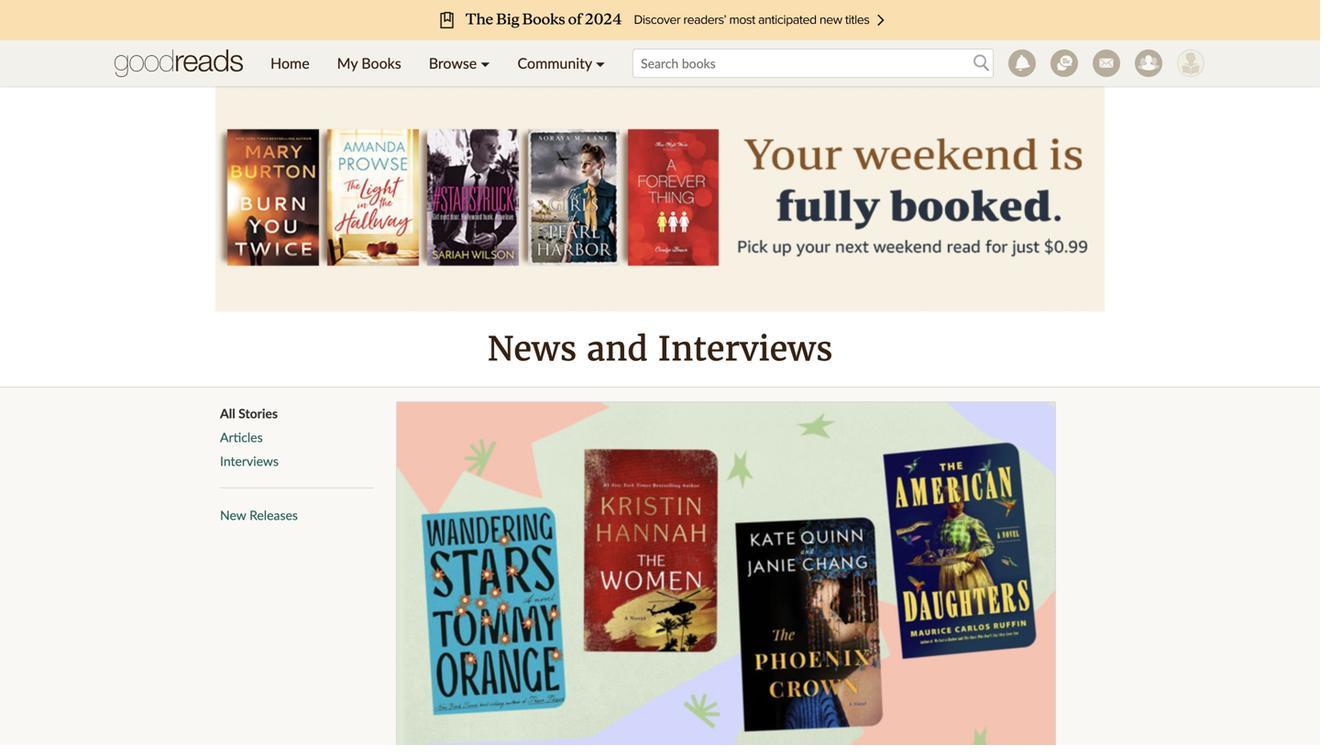 Task type: describe. For each thing, give the bounding box(es) containing it.
all stories articles interviews
[[220, 406, 279, 469]]

new releases link
[[220, 507, 298, 523]]

news
[[487, 328, 577, 370]]

browse ▾
[[429, 54, 490, 72]]

friend requests image
[[1135, 50, 1162, 77]]

my group discussions image
[[1051, 50, 1078, 77]]

notifications image
[[1008, 50, 1036, 77]]

articles link
[[220, 430, 263, 445]]

community ▾
[[518, 54, 605, 72]]

new releases
[[220, 507, 298, 523]]

books
[[361, 54, 401, 72]]

browse ▾ button
[[415, 40, 504, 86]]

home link
[[257, 40, 323, 86]]

inbox image
[[1093, 50, 1120, 77]]

my
[[337, 54, 358, 72]]

new
[[220, 507, 246, 523]]

1 horizontal spatial interviews
[[658, 328, 833, 370]]

▾ for browse ▾
[[481, 54, 490, 72]]



Task type: vqa. For each thing, say whether or not it's contained in the screenshot.
Home
yes



Task type: locate. For each thing, give the bounding box(es) containing it.
▾ right browse
[[481, 54, 490, 72]]

▾ for community ▾
[[596, 54, 605, 72]]

community ▾ button
[[504, 40, 619, 86]]

news and interviews
[[487, 328, 833, 370]]

▾ inside 'dropdown button'
[[481, 54, 490, 72]]

home
[[270, 54, 310, 72]]

Search books text field
[[633, 49, 994, 78]]

all stories link
[[220, 406, 278, 421]]

1 vertical spatial interviews
[[220, 453, 279, 469]]

readers' most anticipated books of february image
[[397, 402, 1055, 745]]

0 vertical spatial interviews
[[658, 328, 833, 370]]

interviews link
[[220, 453, 279, 469]]

menu containing home
[[257, 40, 619, 86]]

articles
[[220, 430, 263, 445]]

2 ▾ from the left
[[596, 54, 605, 72]]

0 horizontal spatial interviews
[[220, 453, 279, 469]]

0 horizontal spatial ▾
[[481, 54, 490, 72]]

my books
[[337, 54, 401, 72]]

browse
[[429, 54, 477, 72]]

my books link
[[323, 40, 415, 86]]

1 ▾ from the left
[[481, 54, 490, 72]]

and
[[587, 328, 648, 370]]

releases
[[249, 507, 298, 523]]

Search for books to add to your shelves search field
[[633, 49, 994, 78]]

advertisement element
[[215, 83, 1105, 312]]

all
[[220, 406, 235, 421]]

stories
[[238, 406, 278, 421]]

1 horizontal spatial ▾
[[596, 54, 605, 72]]

▾
[[481, 54, 490, 72], [596, 54, 605, 72]]

▾ inside dropdown button
[[596, 54, 605, 72]]

community
[[518, 54, 592, 72]]

menu
[[257, 40, 619, 86]]

interviews
[[658, 328, 833, 370], [220, 453, 279, 469]]

▾ right community
[[596, 54, 605, 72]]

news and interviews link
[[0, 312, 1320, 387]]

john smith image
[[1177, 50, 1205, 77]]



